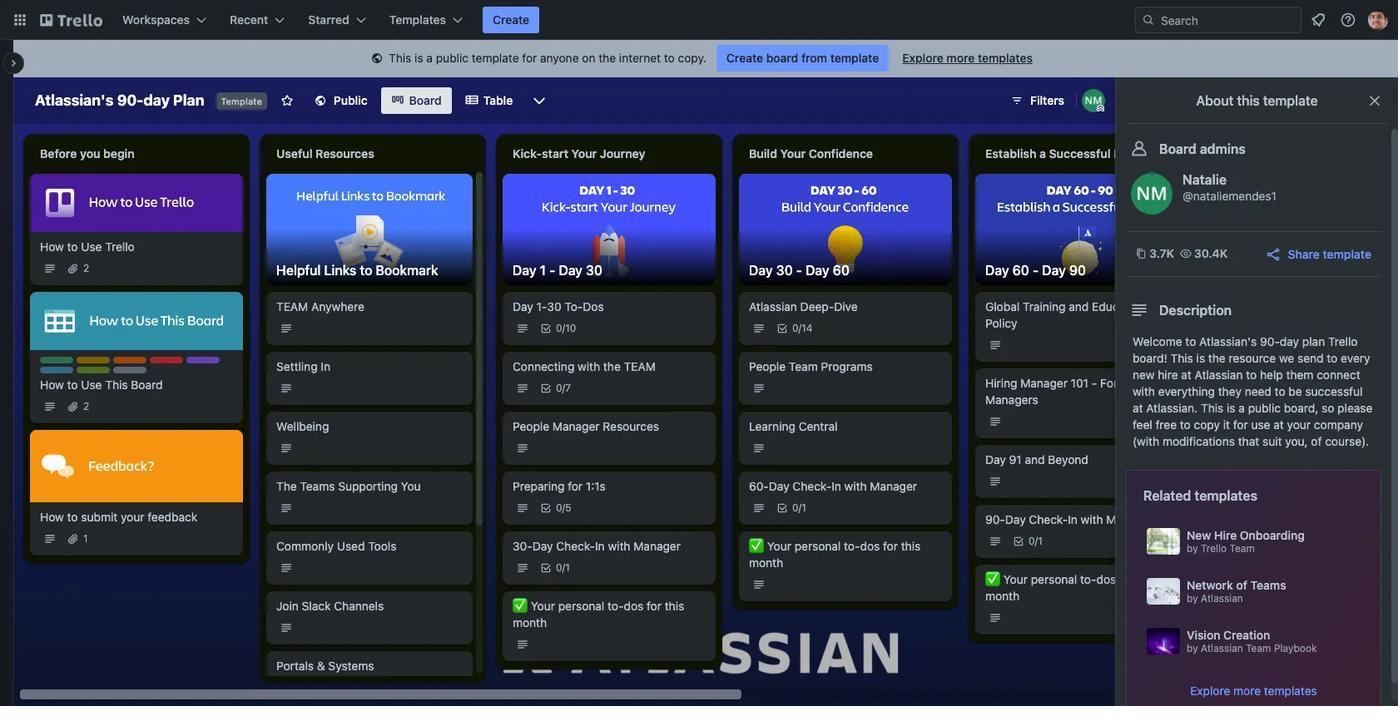 Task type: describe. For each thing, give the bounding box(es) containing it.
connecting with the team
[[513, 360, 656, 374]]

color: purple, title: "started" element
[[186, 357, 222, 370]]

30-
[[513, 540, 532, 554]]

Search field
[[1155, 7, 1301, 32]]

0 / 1 for 30
[[792, 502, 806, 515]]

✅ your personal to-dos for this month link for day 60 - day 90
[[985, 572, 1179, 605]]

dive
[[834, 300, 858, 314]]

Build Your Confidence text field
[[739, 141, 952, 167]]

90- inside welcome to atlassian's 90-day plan trello board! this is the resource we send to every new hire at atlassian to help them connect with everything they need to be successful at atlassian. this is a public board, so please feel free to copy it for use at your company (with modifications that suit you, of course).
[[1260, 335, 1280, 349]]

0 horizontal spatial at
[[1133, 401, 1143, 415]]

0 horizontal spatial to-
[[608, 600, 624, 614]]

✅ for day 60 - day 90
[[985, 573, 1000, 587]]

admins
[[1200, 141, 1246, 156]]

personal for 90
[[1031, 573, 1077, 587]]

1 horizontal spatial templates
[[1195, 489, 1258, 504]]

public
[[334, 93, 368, 107]]

helpful links to bookmark
[[276, 263, 438, 278]]

/ for day
[[562, 322, 565, 335]]

vision creation by atlassian team playbook
[[1187, 628, 1317, 655]]

new hire onboarding by trello team
[[1187, 528, 1305, 555]]

suit
[[1263, 434, 1282, 449]]

1 60 from the left
[[833, 263, 850, 278]]

new
[[1133, 368, 1155, 382]]

this is a public template for anyone on the internet to copy.
[[389, 51, 707, 65]]

1 vertical spatial explore
[[1190, 684, 1230, 698]]

atlassian inside network of teams by atlassian
[[1201, 593, 1243, 605]]

this member is an admin of this board. image
[[1097, 105, 1104, 112]]

create for create board from template
[[727, 51, 763, 65]]

2 60 from the left
[[1013, 263, 1029, 278]]

template right from
[[830, 51, 879, 65]]

primary element
[[0, 0, 1398, 40]]

team inside connecting with the team link
[[624, 360, 656, 374]]

central
[[799, 420, 838, 434]]

workspaces button
[[112, 7, 216, 33]]

welcome
[[1133, 335, 1182, 349]]

Kick-start Your Journey text field
[[503, 141, 716, 167]]

open information menu image
[[1340, 12, 1357, 28]]

trello inside 'how to use trello' link
[[105, 240, 135, 254]]

60-
[[749, 480, 769, 494]]

to- for 60
[[844, 540, 860, 554]]

board admins
[[1159, 141, 1246, 156]]

atlassian's inside board name text field
[[35, 92, 114, 109]]

for left "anyone"
[[522, 51, 537, 65]]

✅ your personal to-dos for this month link for day 30 - day 60
[[749, 539, 942, 572]]

create board from template
[[727, 51, 879, 65]]

global training and education policy
[[985, 300, 1146, 331]]

template inside "button"
[[1323, 247, 1372, 261]]

people for people manager resources
[[513, 420, 549, 434]]

network
[[1187, 578, 1233, 593]]

helpful links to bookmark link
[[266, 256, 473, 286]]

day inside welcome to atlassian's 90-day plan trello board! this is the resource we send to every new hire at atlassian to help them connect with everything they need to be successful at atlassian. this is a public board, so please feel free to copy it for use at your company (with modifications that suit you, of course).
[[1280, 335, 1299, 349]]

1 horizontal spatial resources
[[603, 420, 659, 434]]

your inside welcome to atlassian's 90-day plan trello board! this is the resource we send to every new hire at atlassian to help them connect with everything they need to be successful at atlassian. this is a public board, so please feel free to copy it for use at your company (with modifications that suit you, of course).
[[1287, 418, 1311, 432]]

color: green, title: "on track" element
[[40, 357, 83, 370]]

60-day check-in with manager link
[[749, 479, 942, 495]]

30-day check-in with manager link
[[513, 539, 706, 555]]

day up the "to-"
[[559, 263, 583, 278]]

color: sky, title: "come back to" element
[[40, 367, 73, 374]]

complete
[[113, 367, 160, 380]]

priority started
[[150, 357, 222, 370]]

trello inside new hire onboarding by trello team
[[1201, 543, 1227, 555]]

0 horizontal spatial ✅ your personal to-dos for this month
[[513, 600, 684, 630]]

team inside new hire onboarding by trello team
[[1230, 543, 1255, 555]]

1 vertical spatial your
[[121, 510, 144, 524]]

0 vertical spatial public
[[436, 51, 469, 65]]

the teams supporting you
[[276, 480, 421, 494]]

board link
[[381, 87, 452, 114]]

related
[[1144, 489, 1191, 504]]

in right settling
[[321, 360, 330, 374]]

0 horizontal spatial personal
[[558, 600, 605, 614]]

vision
[[1187, 628, 1221, 643]]

Before you begin text field
[[30, 141, 243, 167]]

by inside vision creation by atlassian team playbook
[[1187, 642, 1198, 655]]

wellbeing link
[[276, 419, 463, 436]]

feel
[[1133, 418, 1152, 432]]

1 vertical spatial natalie (nataliemendes1) image
[[1131, 173, 1173, 215]]

secondary
[[113, 357, 165, 370]]

how to submit your feedback
[[40, 510, 197, 524]]

0 / 1 for 60
[[1029, 535, 1043, 548]]

share template
[[1288, 247, 1372, 261]]

0 horizontal spatial ✅ your personal to-dos for this month link
[[513, 599, 706, 632]]

onboarding
[[1240, 528, 1305, 543]]

1 horizontal spatial 30
[[586, 263, 603, 278]]

2 vertical spatial is
[[1227, 401, 1236, 415]]

copy
[[1194, 418, 1220, 432]]

0 horizontal spatial more
[[947, 51, 975, 65]]

with for 90-day check-in with manager
[[1081, 513, 1103, 527]]

template
[[221, 96, 262, 107]]

0 for connecting
[[556, 382, 562, 395]]

1 2 from the top
[[83, 262, 89, 275]]

manager for 60-day check-in with manager
[[870, 480, 917, 494]]

month for 30
[[749, 556, 783, 570]]

atlassian inside vision creation by atlassian team playbook
[[1201, 642, 1243, 655]]

it
[[1223, 418, 1230, 432]]

establish
[[985, 146, 1037, 161]]

learning
[[749, 420, 796, 434]]

/ for preparing
[[562, 502, 565, 515]]

templates button
[[379, 7, 473, 33]]

2 vertical spatial ✅
[[513, 600, 528, 614]]

hiring manager 101 - for people managers
[[985, 376, 1158, 407]]

successful
[[1049, 146, 1111, 161]]

Useful Resources text field
[[266, 141, 479, 167]]

color: lime, title: "not started" element
[[77, 367, 133, 380]]

for down 30-day check-in with manager 'link'
[[647, 600, 662, 614]]

1 down submit
[[83, 533, 88, 545]]

creation
[[1224, 628, 1270, 643]]

training
[[1023, 300, 1066, 314]]

portals & systems link
[[276, 659, 463, 675]]

2 vertical spatial templates
[[1264, 684, 1317, 698]]

personal for 60
[[795, 540, 841, 554]]

2 vertical spatial 0 / 1
[[556, 562, 570, 575]]

playbook
[[1274, 642, 1317, 655]]

0 vertical spatial at
[[1181, 368, 1192, 382]]

your for ✅ your personal to-dos for this month link associated with day 60 - day 90
[[1004, 573, 1028, 587]]

/ for connecting
[[562, 382, 565, 395]]

james peterson (jamespeterson93) image
[[1368, 10, 1388, 30]]

in for 30-day check-in with manager
[[595, 540, 605, 554]]

in for 90-day check-in with manager
[[1068, 513, 1078, 527]]

day inside board name text field
[[144, 92, 170, 109]]

0 horizontal spatial explore more templates
[[902, 51, 1033, 65]]

day up 1-
[[513, 263, 536, 278]]

90- inside board name text field
[[117, 92, 144, 109]]

for down 60-day check-in with manager link
[[883, 540, 898, 554]]

trello inside welcome to atlassian's 90-day plan trello board! this is the resource we send to every new hire at atlassian to help them connect with everything they need to be successful at atlassian. this is a public board, so please feel free to copy it for use at your company (with modifications that suit you, of course).
[[1328, 335, 1358, 349]]

2 vertical spatial at
[[1274, 418, 1284, 432]]

resource
[[1229, 351, 1276, 365]]

we
[[1279, 351, 1294, 365]]

month for 60
[[985, 590, 1020, 604]]

✅ for day 30 - day 60
[[749, 540, 764, 554]]

✅ your personal to-dos for this month for 90
[[985, 573, 1157, 604]]

how to use trello
[[40, 240, 135, 254]]

board,
[[1284, 401, 1319, 415]]

0 vertical spatial explore more templates link
[[892, 45, 1043, 72]]

board for board admins
[[1159, 141, 1197, 156]]

be
[[1289, 385, 1302, 399]]

atlassian's 90-day plan
[[35, 92, 204, 109]]

free
[[1156, 418, 1177, 432]]

0 vertical spatial teams
[[300, 480, 335, 494]]

anyone
[[540, 51, 579, 65]]

board!
[[1133, 351, 1168, 365]]

1 horizontal spatial explore more templates link
[[1190, 683, 1317, 700]]

how to use this board
[[40, 378, 163, 392]]

share
[[1288, 247, 1320, 261]]

manager for 90-day check-in with manager
[[1106, 513, 1154, 527]]

a inside welcome to atlassian's 90-day plan trello board! this is the resource we send to every new hire at atlassian to help them connect with everything they need to be successful at atlassian. this is a public board, so please feel free to copy it for use at your company (with modifications that suit you, of course).
[[1239, 401, 1245, 415]]

0 horizontal spatial month
[[513, 616, 547, 630]]

before
[[40, 146, 77, 161]]

description
[[1159, 303, 1232, 318]]

day inside 30-day check-in with manager 'link'
[[532, 540, 553, 554]]

send
[[1298, 351, 1324, 365]]

atlassian up 0 / 14
[[749, 300, 797, 314]]

teams inside network of teams by atlassian
[[1251, 578, 1286, 593]]

to- for 90
[[1080, 573, 1097, 587]]

on track
[[40, 357, 83, 370]]

started for priority started
[[186, 357, 222, 370]]

day up global
[[985, 263, 1009, 278]]

join slack channels link
[[276, 599, 463, 615]]

how to submit your feedback link
[[40, 509, 233, 526]]

0 vertical spatial natalie (nataliemendes1) image
[[1082, 89, 1105, 112]]

- for 60
[[1033, 263, 1039, 278]]

your for left ✅ your personal to-dos for this month link
[[531, 600, 555, 614]]

0 horizontal spatial a
[[426, 51, 433, 65]]

your for the build your confidence text field
[[780, 146, 806, 161]]

board
[[766, 51, 798, 65]]

atlassian.
[[1146, 401, 1198, 415]]

day 1-30 to-dos link
[[513, 299, 706, 316]]

for left the 1:1s
[[568, 480, 583, 494]]

atlassian's inside welcome to atlassian's 90-day plan trello board! this is the resource we send to every new hire at atlassian to help them connect with everything they need to be successful at atlassian. this is a public board, so please feel free to copy it for use at your company (with modifications that suit you, of course).
[[1199, 335, 1257, 349]]

14
[[802, 322, 813, 335]]

/ for 90-
[[1035, 535, 1038, 548]]

day up atlassian deep-dive
[[749, 263, 773, 278]]

dos for 60
[[860, 540, 880, 554]]

new
[[1187, 528, 1211, 543]]

people manager resources link
[[513, 419, 706, 436]]

kick-
[[513, 146, 542, 161]]

star or unstar board image
[[280, 94, 294, 107]]

this for ✅ your personal to-dos for this month link associated with day 60 - day 90
[[1138, 573, 1157, 587]]

every
[[1341, 351, 1370, 365]]

a inside establish a successful future text box
[[1040, 146, 1046, 161]]

1 vertical spatial is
[[1197, 351, 1205, 365]]

useful resources
[[276, 146, 374, 161]]

check- for 60
[[1029, 513, 1068, 527]]

team inside team anywhere link
[[276, 300, 308, 314]]

0 / 7
[[556, 382, 571, 395]]

plan
[[1302, 335, 1325, 349]]

1:1s
[[586, 480, 606, 494]]

by for network of teams
[[1187, 593, 1198, 605]]

company
[[1314, 418, 1363, 432]]

hire
[[1158, 368, 1178, 382]]

2 2 from the top
[[83, 401, 89, 413]]

/ for 30-
[[562, 562, 565, 575]]



Task type: vqa. For each thing, say whether or not it's contained in the screenshot.
'30' inside the Day 1-30 To-Dos "link"
yes



Task type: locate. For each thing, give the bounding box(es) containing it.
2 horizontal spatial check-
[[1029, 513, 1068, 527]]

day 60 - day 90
[[985, 263, 1086, 278]]

✅ your personal to-dos for this month down 60-day check-in with manager
[[749, 540, 921, 570]]

create
[[493, 12, 529, 27], [727, 51, 763, 65]]

/ for 60-
[[799, 502, 802, 515]]

- up atlassian deep-dive
[[796, 263, 802, 278]]

board down secondary
[[131, 378, 163, 392]]

how for how to use trello
[[40, 240, 64, 254]]

0 vertical spatial team
[[276, 300, 308, 314]]

30 left the "to-"
[[547, 300, 562, 314]]

- left for
[[1092, 376, 1097, 391]]

deep-
[[800, 300, 834, 314]]

learning central link
[[749, 419, 942, 436]]

team down 0 / 14
[[789, 360, 818, 374]]

create inside button
[[493, 12, 529, 27]]

1 horizontal spatial explore
[[1190, 684, 1230, 698]]

2 horizontal spatial ✅ your personal to-dos for this month link
[[985, 572, 1179, 605]]

and for education
[[1069, 300, 1089, 314]]

for right 'it'
[[1233, 418, 1248, 432]]

public inside welcome to atlassian's 90-day plan trello board! this is the resource we send to every new hire at atlassian to help them connect with everything they need to be successful at atlassian. this is a public board, so please feel free to copy it for use at your company (with modifications that suit you, of course).
[[1248, 401, 1281, 415]]

build your confidence
[[749, 146, 873, 161]]

1 horizontal spatial 90-
[[985, 513, 1005, 527]]

commonly
[[276, 540, 334, 554]]

natalie (nataliemendes1) image right filters
[[1082, 89, 1105, 112]]

dos
[[583, 300, 604, 314]]

0 horizontal spatial templates
[[978, 51, 1033, 65]]

1 vertical spatial how
[[40, 378, 64, 392]]

day 91 and beyond link
[[985, 452, 1179, 469]]

1 vertical spatial 2
[[83, 401, 89, 413]]

started for not started
[[97, 367, 133, 380]]

day left 90
[[1042, 263, 1066, 278]]

1 vertical spatial to-
[[1080, 573, 1097, 587]]

the inside welcome to atlassian's 90-day plan trello board! this is the resource we send to every new hire at atlassian to help them connect with everything they need to be successful at atlassian. this is a public board, so please feel free to copy it for use at your company (with modifications that suit you, of course).
[[1208, 351, 1226, 365]]

in down the 1:1s
[[595, 540, 605, 554]]

color: red, title: "priority" element
[[150, 357, 185, 370]]

color: yellow, title: "i have questions" element
[[77, 357, 110, 364]]

need
[[1245, 385, 1272, 399]]

trello
[[105, 240, 135, 254], [1328, 335, 1358, 349], [1201, 543, 1227, 555]]

2 horizontal spatial ✅
[[985, 573, 1000, 587]]

0 horizontal spatial explore more templates link
[[892, 45, 1043, 72]]

team up network of teams by atlassian
[[1230, 543, 1255, 555]]

2 vertical spatial check-
[[556, 540, 595, 554]]

for
[[1100, 376, 1118, 391]]

0 / 1 down 60-day check-in with manager
[[792, 502, 806, 515]]

30 up atlassian deep-dive
[[776, 263, 793, 278]]

day 1 - day 30
[[513, 263, 603, 278]]

day up the we
[[1280, 335, 1299, 349]]

begin
[[103, 146, 135, 161]]

1 vertical spatial use
[[81, 378, 102, 392]]

2 horizontal spatial people
[[1121, 376, 1158, 391]]

with inside 'link'
[[608, 540, 630, 554]]

templates
[[978, 51, 1033, 65], [1195, 489, 1258, 504], [1264, 684, 1317, 698]]

day up deep-
[[806, 263, 829, 278]]

day inside "day 91 and beyond" link
[[985, 453, 1006, 467]]

1 horizontal spatial teams
[[1251, 578, 1286, 593]]

people inside 'hiring manager 101 - for people managers'
[[1121, 376, 1158, 391]]

check- down day 91 and beyond
[[1029, 513, 1068, 527]]

feedback
[[148, 510, 197, 524]]

of inside welcome to atlassian's 90-day plan trello board! this is the resource we send to every new hire at atlassian to help them connect with everything they need to be successful at atlassian. this is a public board, so please feel free to copy it for use at your company (with modifications that suit you, of course).
[[1311, 434, 1322, 449]]

team
[[276, 300, 308, 314], [624, 360, 656, 374]]

started
[[186, 357, 222, 370], [97, 367, 133, 380]]

your down board,
[[1287, 418, 1311, 432]]

1 horizontal spatial personal
[[795, 540, 841, 554]]

atlassian's up before you begin on the left of page
[[35, 92, 114, 109]]

with for 60-day check-in with manager
[[844, 480, 867, 494]]

template
[[472, 51, 519, 65], [830, 51, 879, 65], [1263, 93, 1318, 108], [1323, 247, 1372, 261]]

0 horizontal spatial started
[[97, 367, 133, 380]]

✅ your personal to-dos for this month down 90-day check-in with manager
[[985, 573, 1157, 604]]

1 vertical spatial ✅
[[985, 573, 1000, 587]]

1 by from the top
[[1187, 543, 1198, 555]]

0 vertical spatial is
[[415, 51, 423, 65]]

0 horizontal spatial check-
[[556, 540, 595, 554]]

template down create button
[[472, 51, 519, 65]]

1 vertical spatial a
[[1040, 146, 1046, 161]]

0 vertical spatial month
[[749, 556, 783, 570]]

settling in link
[[276, 359, 463, 376]]

1 horizontal spatial month
[[749, 556, 783, 570]]

templates up filters button
[[978, 51, 1033, 65]]

0 left 14
[[792, 322, 799, 335]]

0 vertical spatial a
[[426, 51, 433, 65]]

board left table link
[[409, 93, 442, 107]]

how for how to submit your feedback
[[40, 510, 64, 524]]

1 vertical spatial at
[[1133, 401, 1143, 415]]

on
[[582, 51, 595, 65]]

useful
[[276, 146, 313, 161]]

30 inside 'link'
[[547, 300, 562, 314]]

1 vertical spatial teams
[[1251, 578, 1286, 593]]

1 vertical spatial and
[[1025, 453, 1045, 467]]

1 horizontal spatial public
[[1248, 401, 1281, 415]]

0 vertical spatial more
[[947, 51, 975, 65]]

at up feel
[[1133, 401, 1143, 415]]

2 horizontal spatial board
[[1159, 141, 1197, 156]]

at up suit
[[1274, 418, 1284, 432]]

/ down atlassian deep-dive
[[799, 322, 802, 335]]

color: orange, title: "secondary" element
[[113, 357, 165, 370]]

manager down 7
[[553, 420, 600, 434]]

5
[[565, 502, 571, 515]]

0 horizontal spatial explore
[[902, 51, 944, 65]]

- up training
[[1033, 263, 1039, 278]]

/ down preparing for 1:1s
[[562, 502, 565, 515]]

0 vertical spatial how
[[40, 240, 64, 254]]

0 horizontal spatial of
[[1236, 578, 1248, 593]]

1 horizontal spatial people
[[749, 360, 786, 374]]

1 vertical spatial by
[[1187, 593, 1198, 605]]

personal down 30-day check-in with manager
[[558, 600, 605, 614]]

by left hire
[[1187, 543, 1198, 555]]

1 vertical spatial month
[[985, 590, 1020, 604]]

90-day check-in with manager
[[985, 513, 1154, 527]]

✅ your personal to-dos for this month down 30-day check-in with manager
[[513, 600, 684, 630]]

personal
[[795, 540, 841, 554], [1031, 573, 1077, 587], [558, 600, 605, 614]]

templates up hire
[[1195, 489, 1258, 504]]

0 horizontal spatial your
[[121, 510, 144, 524]]

1 down 90-day check-in with manager
[[1038, 535, 1043, 548]]

1 horizontal spatial a
[[1040, 146, 1046, 161]]

to- down 90-day check-in with manager link
[[1080, 573, 1097, 587]]

0 for preparing
[[556, 502, 562, 515]]

day 1-30 to-dos
[[513, 300, 604, 314]]

1 up 1-
[[540, 263, 546, 278]]

to
[[664, 51, 675, 65], [67, 240, 78, 254], [360, 263, 372, 278], [1186, 335, 1196, 349], [1327, 351, 1338, 365], [1246, 368, 1257, 382], [67, 378, 78, 392], [1275, 385, 1286, 399], [1180, 418, 1191, 432], [67, 510, 78, 524]]

atlassian deep-dive
[[749, 300, 858, 314]]

0 left 7
[[556, 382, 562, 395]]

your inside text box
[[571, 146, 597, 161]]

/
[[562, 322, 565, 335], [799, 322, 802, 335], [562, 382, 565, 395], [562, 502, 565, 515], [799, 502, 802, 515], [1035, 535, 1038, 548], [562, 562, 565, 575]]

- inside 'hiring manager 101 - for people managers'
[[1092, 376, 1097, 391]]

future
[[1114, 146, 1150, 161]]

natalie @nataliemendes1
[[1183, 172, 1277, 203]]

team inside vision creation by atlassian team playbook
[[1246, 642, 1271, 655]]

filters button
[[1005, 87, 1069, 114]]

check- down 5 on the left of the page
[[556, 540, 595, 554]]

portals
[[276, 659, 314, 674]]

0 vertical spatial explore
[[902, 51, 944, 65]]

atlassian inside welcome to atlassian's 90-day plan trello board! this is the resource we send to every new hire at atlassian to help them connect with everything they need to be successful at atlassian. this is a public board, so please feel free to copy it for use at your company (with modifications that suit you, of course).
[[1195, 368, 1243, 382]]

1 horizontal spatial is
[[1197, 351, 1205, 365]]

atlassian deep-dive link
[[749, 299, 942, 316]]

with
[[578, 360, 600, 374], [1133, 385, 1155, 399], [844, 480, 867, 494], [1081, 513, 1103, 527], [608, 540, 630, 554]]

internet
[[619, 51, 661, 65]]

search image
[[1142, 13, 1155, 27]]

for down 90-day check-in with manager link
[[1119, 573, 1134, 587]]

60 up dive
[[833, 263, 850, 278]]

with for 30-day check-in with manager
[[608, 540, 630, 554]]

1 horizontal spatial to-
[[844, 540, 860, 554]]

how for how to use this board
[[40, 378, 64, 392]]

1 vertical spatial trello
[[1328, 335, 1358, 349]]

Board name text field
[[27, 87, 213, 114]]

sm image
[[369, 51, 385, 67]]

to- down 30-day check-in with manager 'link'
[[608, 600, 624, 614]]

a down they
[[1239, 401, 1245, 415]]

1 how from the top
[[40, 240, 64, 254]]

0 vertical spatial your
[[1287, 418, 1311, 432]]

use for trello
[[81, 240, 102, 254]]

1 horizontal spatial team
[[624, 360, 656, 374]]

0 horizontal spatial create
[[493, 12, 529, 27]]

used
[[337, 540, 365, 554]]

by left creation
[[1187, 642, 1198, 655]]

1 vertical spatial of
[[1236, 578, 1248, 593]]

resources inside text field
[[316, 146, 374, 161]]

and for beyond
[[1025, 453, 1045, 467]]

channels
[[334, 600, 384, 614]]

starred
[[308, 12, 349, 27]]

for inside welcome to atlassian's 90-day plan trello board! this is the resource we send to every new hire at atlassian to help them connect with everything they need to be successful at atlassian. this is a public board, so please feel free to copy it for use at your company (with modifications that suit you, of course).
[[1233, 418, 1248, 432]]

- for 30
[[796, 263, 802, 278]]

customize views image
[[531, 92, 548, 109]]

manager for 30-day check-in with manager
[[634, 540, 681, 554]]

0 vertical spatial use
[[81, 240, 102, 254]]

is down templates
[[415, 51, 423, 65]]

is down they
[[1227, 401, 1236, 415]]

recent
[[230, 12, 268, 27]]

education
[[1092, 300, 1146, 314]]

check- for 30
[[793, 480, 832, 494]]

people for people team programs
[[749, 360, 786, 374]]

1 horizontal spatial more
[[1234, 684, 1261, 698]]

1 vertical spatial team
[[1230, 543, 1255, 555]]

2 by from the top
[[1187, 593, 1198, 605]]

and right training
[[1069, 300, 1089, 314]]

0 horizontal spatial day
[[144, 92, 170, 109]]

your down 90-day check-in with manager
[[1004, 573, 1028, 587]]

preparing for 1:1s link
[[513, 479, 706, 495]]

day down 91
[[1005, 513, 1026, 527]]

0 horizontal spatial ✅
[[513, 600, 528, 614]]

commonly used tools link
[[276, 539, 463, 555]]

by inside new hire onboarding by trello team
[[1187, 543, 1198, 555]]

portals & systems
[[276, 659, 374, 674]]

1 horizontal spatial 0 / 1
[[792, 502, 806, 515]]

0 / 1
[[792, 502, 806, 515], [1029, 535, 1043, 548], [556, 562, 570, 575]]

0 for atlassian
[[792, 322, 799, 335]]

0 / 1 down 30-day check-in with manager
[[556, 562, 570, 575]]

personal down 90-day check-in with manager
[[1031, 573, 1077, 587]]

people manager resources
[[513, 420, 659, 434]]

0 for 60-
[[792, 502, 799, 515]]

1 horizontal spatial ✅ your personal to-dos for this month link
[[749, 539, 942, 572]]

1 for 30-day check-in with manager
[[565, 562, 570, 575]]

✅
[[749, 540, 764, 554], [985, 573, 1000, 587], [513, 600, 528, 614]]

create left board
[[727, 51, 763, 65]]

programs
[[821, 360, 873, 374]]

0 / 5
[[556, 502, 571, 515]]

1 vertical spatial personal
[[1031, 573, 1077, 587]]

manager down learning central link
[[870, 480, 917, 494]]

explore more templates up filters button
[[902, 51, 1033, 65]]

explore more templates down vision creation by atlassian team playbook
[[1190, 684, 1317, 698]]

1 for 90-day check-in with manager
[[1038, 535, 1043, 548]]

2 use from the top
[[81, 378, 102, 392]]

with inside welcome to atlassian's 90-day plan trello board! this is the resource we send to every new hire at atlassian to help them connect with everything they need to be successful at atlassian. this is a public board, so please feel free to copy it for use at your company (with modifications that suit you, of course).
[[1133, 385, 1155, 399]]

atlassian up "vision"
[[1201, 593, 1243, 605]]

people up preparing
[[513, 420, 549, 434]]

people down board!
[[1121, 376, 1158, 391]]

0 horizontal spatial trello
[[105, 240, 135, 254]]

2 horizontal spatial is
[[1227, 401, 1236, 415]]

in for 60-day check-in with manager
[[832, 480, 841, 494]]

you
[[401, 480, 421, 494]]

0 for 90-
[[1029, 535, 1035, 548]]

to- down 60-day check-in with manager link
[[844, 540, 860, 554]]

plan
[[173, 92, 204, 109]]

day 1 - day 30 link
[[503, 256, 716, 286]]

1 down 30-day check-in with manager
[[565, 562, 570, 575]]

day
[[513, 263, 536, 278], [559, 263, 583, 278], [749, 263, 773, 278], [806, 263, 829, 278], [985, 263, 1009, 278], [1042, 263, 1066, 278], [513, 300, 533, 314], [985, 453, 1006, 467], [769, 480, 790, 494], [1005, 513, 1026, 527], [532, 540, 553, 554]]

public up use
[[1248, 401, 1281, 415]]

2 vertical spatial dos
[[624, 600, 644, 614]]

natalie (nataliemendes1) image
[[1082, 89, 1105, 112], [1131, 173, 1173, 215]]

60-day check-in with manager
[[749, 480, 917, 494]]

(with
[[1133, 434, 1160, 449]]

1 for 60-day check-in with manager
[[802, 502, 806, 515]]

day inside day 1-30 to-dos 'link'
[[513, 300, 533, 314]]

2 vertical spatial people
[[513, 420, 549, 434]]

30 up the dos
[[586, 263, 603, 278]]

day inside 90-day check-in with manager link
[[1005, 513, 1026, 527]]

0 horizontal spatial dos
[[624, 600, 644, 614]]

so
[[1322, 401, 1334, 415]]

0 horizontal spatial 60
[[833, 263, 850, 278]]

2 vertical spatial to-
[[608, 600, 624, 614]]

use
[[1251, 418, 1271, 432]]

helpful
[[276, 263, 321, 278]]

start
[[542, 146, 569, 161]]

0 vertical spatial resources
[[316, 146, 374, 161]]

0 vertical spatial ✅
[[749, 540, 764, 554]]

0 / 10
[[556, 322, 576, 335]]

journey
[[600, 146, 645, 161]]

resources right useful
[[316, 146, 374, 161]]

0 vertical spatial of
[[1311, 434, 1322, 449]]

public
[[436, 51, 469, 65], [1248, 401, 1281, 415]]

share template button
[[1265, 246, 1372, 263]]

0 down 90-day check-in with manager
[[1029, 535, 1035, 548]]

manager inside 60-day check-in with manager link
[[870, 480, 917, 494]]

0 vertical spatial team
[[789, 360, 818, 374]]

2 vertical spatial trello
[[1201, 543, 1227, 555]]

create up this is a public template for anyone on the internet to copy.
[[493, 12, 529, 27]]

people up learning
[[749, 360, 786, 374]]

1 vertical spatial explore more templates
[[1190, 684, 1317, 698]]

your
[[1287, 418, 1311, 432], [121, 510, 144, 524]]

1 horizontal spatial of
[[1311, 434, 1322, 449]]

✅ your personal to-dos for this month link down 60-day check-in with manager link
[[749, 539, 942, 572]]

team down day 1-30 to-dos 'link'
[[624, 360, 656, 374]]

3 by from the top
[[1187, 642, 1198, 655]]

team down helpful at top left
[[276, 300, 308, 314]]

of inside network of teams by atlassian
[[1236, 578, 1248, 593]]

/ for atlassian
[[799, 322, 802, 335]]

is up everything
[[1197, 351, 1205, 365]]

3 how from the top
[[40, 510, 64, 524]]

101
[[1071, 376, 1089, 391]]

day 30 - day 60
[[749, 263, 850, 278]]

0 down 30-day check-in with manager
[[556, 562, 562, 575]]

1 vertical spatial check-
[[1029, 513, 1068, 527]]

team left playbook
[[1246, 642, 1271, 655]]

template right about
[[1263, 93, 1318, 108]]

0 / 14
[[792, 322, 813, 335]]

resources down connecting with the team link
[[603, 420, 659, 434]]

team anywhere
[[276, 300, 365, 314]]

template right share
[[1323, 247, 1372, 261]]

by inside network of teams by atlassian
[[1187, 593, 1198, 605]]

2 how from the top
[[40, 378, 64, 392]]

0 vertical spatial 0 / 1
[[792, 502, 806, 515]]

- up day 1-30 to-dos
[[549, 263, 555, 278]]

2 vertical spatial board
[[131, 378, 163, 392]]

create for create
[[493, 12, 529, 27]]

✅ your personal to-dos for this month for 60
[[749, 540, 921, 570]]

2 down how to use this board
[[83, 401, 89, 413]]

0 vertical spatial board
[[409, 93, 442, 107]]

settling
[[276, 360, 318, 374]]

- for 1
[[549, 263, 555, 278]]

-
[[549, 263, 555, 278], [796, 263, 802, 278], [1033, 263, 1039, 278], [1092, 376, 1097, 391]]

a right establish
[[1040, 146, 1046, 161]]

your right build
[[780, 146, 806, 161]]

table
[[483, 93, 513, 107]]

by up "vision"
[[1187, 593, 1198, 605]]

back to home image
[[40, 7, 102, 33]]

team inside people team programs link
[[789, 360, 818, 374]]

manager inside 'hiring manager 101 - for people managers'
[[1021, 376, 1068, 391]]

atlassian
[[749, 300, 797, 314], [1195, 368, 1243, 382], [1201, 593, 1243, 605], [1201, 642, 1243, 655]]

1 horizontal spatial create
[[727, 51, 763, 65]]

1 horizontal spatial check-
[[793, 480, 832, 494]]

0 vertical spatial to-
[[844, 540, 860, 554]]

30 inside "link"
[[776, 263, 793, 278]]

0 horizontal spatial is
[[415, 51, 423, 65]]

✅ your personal to-dos for this month link down 90-day check-in with manager link
[[985, 572, 1179, 605]]

personal down 60-day check-in with manager
[[795, 540, 841, 554]]

public down templates popup button
[[436, 51, 469, 65]]

of right you, at the right
[[1311, 434, 1322, 449]]

this for ✅ your personal to-dos for this month link for day 30 - day 60
[[901, 540, 921, 554]]

this for left ✅ your personal to-dos for this month link
[[665, 600, 684, 614]]

0 vertical spatial people
[[749, 360, 786, 374]]

1 horizontal spatial 60
[[1013, 263, 1029, 278]]

1 horizontal spatial natalie (nataliemendes1) image
[[1131, 173, 1173, 215]]

build
[[749, 146, 777, 161]]

modifications
[[1163, 434, 1235, 449]]

0 for 30-
[[556, 562, 562, 575]]

welcome to atlassian's 90-day plan trello board! this is the resource we send to every new hire at atlassian to help them connect with everything they need to be successful at atlassian. this is a public board, so please feel free to copy it for use at your company (with modifications that suit you, of course).
[[1133, 335, 1373, 449]]

1 vertical spatial board
[[1159, 141, 1197, 156]]

confidence
[[809, 146, 873, 161]]

✅ your personal to-dos for this month link down 30-day check-in with manager 'link'
[[513, 599, 706, 632]]

dos for 90
[[1097, 573, 1116, 587]]

2 vertical spatial how
[[40, 510, 64, 524]]

0 horizontal spatial natalie (nataliemendes1) image
[[1082, 89, 1105, 112]]

day 91 and beyond
[[985, 453, 1088, 467]]

check- inside 'link'
[[556, 540, 595, 554]]

1 vertical spatial resources
[[603, 420, 659, 434]]

day down learning
[[769, 480, 790, 494]]

hiring manager 101 - for people managers link
[[985, 376, 1179, 409]]

/ down day 1-30 to-dos
[[562, 322, 565, 335]]

dos down 30-day check-in with manager 'link'
[[624, 600, 644, 614]]

0 horizontal spatial resources
[[316, 146, 374, 161]]

Establish a Successful Future text field
[[975, 141, 1188, 167]]

91
[[1009, 453, 1022, 467]]

by for new hire onboarding
[[1187, 543, 1198, 555]]

your for ✅ your personal to-dos for this month link for day 30 - day 60
[[767, 540, 791, 554]]

0 notifications image
[[1308, 10, 1328, 30]]

everything
[[1158, 385, 1215, 399]]

board for board
[[409, 93, 442, 107]]

color: black, title: "complete" element
[[113, 367, 160, 380]]

3.7k
[[1149, 246, 1174, 261]]

1 use from the top
[[81, 240, 102, 254]]

/ down connecting
[[562, 382, 565, 395]]

natalie (nataliemendes1) image down future
[[1131, 173, 1173, 215]]

explore more templates link up filters button
[[892, 45, 1043, 72]]

2 horizontal spatial 0 / 1
[[1029, 535, 1043, 548]]

in down beyond
[[1068, 513, 1078, 527]]

and inside global training and education policy
[[1069, 300, 1089, 314]]

0 for day
[[556, 322, 562, 335]]

1 vertical spatial dos
[[1097, 573, 1116, 587]]

use for this
[[81, 378, 102, 392]]

supporting
[[338, 480, 398, 494]]

day inside 60-day check-in with manager link
[[769, 480, 790, 494]]

manager inside people manager resources link
[[553, 420, 600, 434]]

2 horizontal spatial to-
[[1080, 573, 1097, 587]]

manager inside 90-day check-in with manager link
[[1106, 513, 1154, 527]]

2 horizontal spatial a
[[1239, 401, 1245, 415]]

60 up global
[[1013, 263, 1029, 278]]

manager inside 30-day check-in with manager 'link'
[[634, 540, 681, 554]]

1 horizontal spatial started
[[186, 357, 222, 370]]

2 horizontal spatial trello
[[1328, 335, 1358, 349]]

your inside text field
[[780, 146, 806, 161]]

1 horizontal spatial trello
[[1201, 543, 1227, 555]]



